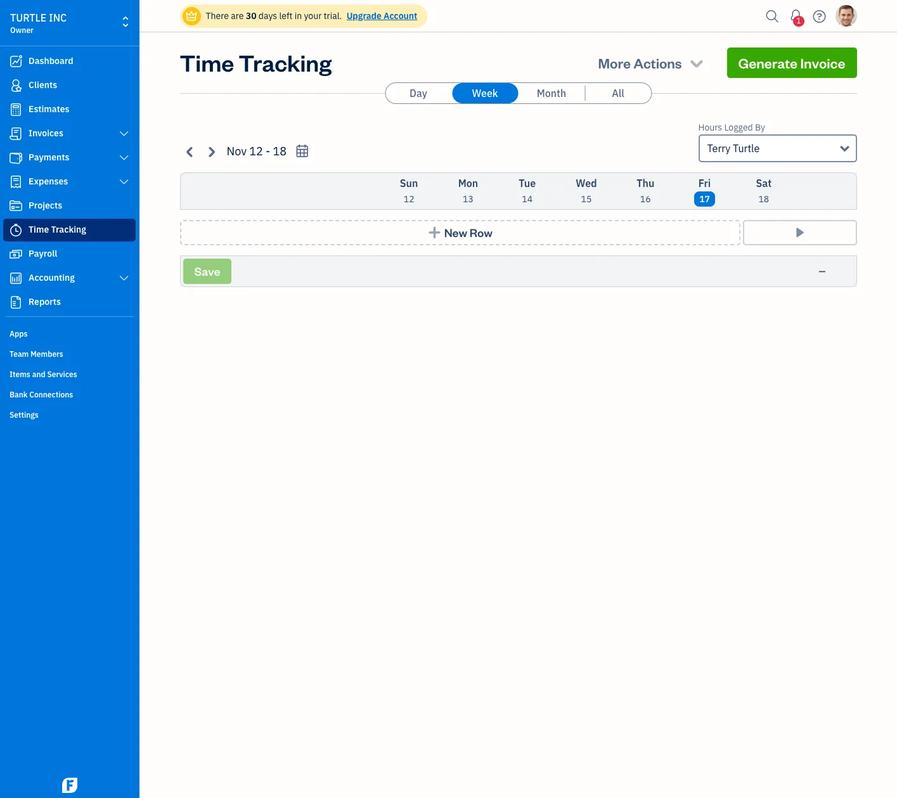 Task type: describe. For each thing, give the bounding box(es) containing it.
account
[[384, 10, 417, 22]]

previous week image
[[183, 144, 198, 159]]

freshbooks image
[[60, 778, 80, 793]]

clients
[[29, 79, 57, 91]]

team members link
[[3, 344, 136, 363]]

accounting link
[[3, 267, 136, 290]]

actions
[[634, 54, 682, 72]]

wed
[[576, 177, 597, 190]]

dashboard
[[29, 55, 73, 67]]

report image
[[8, 296, 23, 309]]

apps link
[[3, 324, 136, 343]]

wed 15
[[576, 177, 597, 205]]

project image
[[8, 200, 23, 212]]

nov 12 - 18
[[227, 144, 287, 159]]

estimates
[[29, 103, 69, 115]]

payments
[[29, 152, 69, 163]]

there
[[206, 10, 229, 22]]

expenses
[[29, 176, 68, 187]]

chevron large down image
[[118, 153, 130, 163]]

turtle
[[733, 142, 760, 155]]

hours logged by
[[699, 122, 765, 133]]

terry
[[707, 142, 731, 155]]

12 for sun
[[404, 193, 414, 205]]

payroll
[[29, 248, 57, 259]]

all link
[[585, 83, 651, 103]]

chevron large down image for expenses
[[118, 177, 130, 187]]

projects
[[29, 200, 62, 211]]

main element
[[0, 0, 171, 798]]

week
[[472, 87, 498, 100]]

hours
[[699, 122, 722, 133]]

tue
[[519, 177, 536, 190]]

days
[[259, 10, 277, 22]]

reports
[[29, 296, 61, 308]]

turtle inc owner
[[10, 11, 67, 35]]

0 vertical spatial 18
[[273, 144, 287, 159]]

30
[[246, 10, 257, 22]]

sat 18
[[756, 177, 772, 205]]

new row button
[[180, 220, 740, 245]]

in
[[295, 10, 302, 22]]

13
[[463, 193, 474, 205]]

terry turtle button
[[699, 134, 857, 162]]

mon
[[458, 177, 478, 190]]

logged
[[724, 122, 753, 133]]

and
[[32, 370, 45, 379]]

start timer image
[[793, 226, 807, 239]]

left
[[279, 10, 293, 22]]

there are 30 days left in your trial. upgrade account
[[206, 10, 417, 22]]

day link
[[386, 83, 452, 103]]

—
[[819, 266, 826, 277]]

dashboard image
[[8, 55, 23, 68]]

members
[[30, 349, 63, 359]]

inc
[[49, 11, 67, 24]]

projects link
[[3, 195, 136, 218]]

1 horizontal spatial tracking
[[239, 48, 332, 77]]

tue 14
[[519, 177, 536, 205]]

week link
[[452, 83, 518, 103]]

trial.
[[324, 10, 342, 22]]

sat
[[756, 177, 772, 190]]

settings
[[10, 410, 39, 420]]

search image
[[763, 7, 783, 26]]

reports link
[[3, 291, 136, 314]]

estimates link
[[3, 98, 136, 121]]

sun 12
[[400, 177, 418, 205]]

expense image
[[8, 176, 23, 188]]

generate
[[738, 54, 798, 72]]

payment image
[[8, 152, 23, 164]]

items and services
[[10, 370, 77, 379]]

time tracking link
[[3, 219, 136, 242]]

owner
[[10, 25, 34, 35]]

month link
[[519, 83, 585, 103]]

next week image
[[204, 144, 218, 159]]



Task type: vqa. For each thing, say whether or not it's contained in the screenshot.
third chevron large down image from the bottom of the "Main" element
yes



Task type: locate. For each thing, give the bounding box(es) containing it.
1
[[797, 16, 801, 25]]

0 horizontal spatial time
[[29, 224, 49, 235]]

upgrade
[[347, 10, 382, 22]]

invoices
[[29, 127, 63, 139]]

are
[[231, 10, 244, 22]]

sun
[[400, 177, 418, 190]]

18 down sat
[[759, 193, 769, 205]]

more actions button
[[587, 48, 717, 78]]

chevron large down image up chevron large down image
[[118, 129, 130, 139]]

day
[[410, 87, 427, 100]]

2 vertical spatial chevron large down image
[[118, 273, 130, 283]]

time down there
[[180, 48, 234, 77]]

0 horizontal spatial tracking
[[51, 224, 86, 235]]

time inside main element
[[29, 224, 49, 235]]

invoice image
[[8, 127, 23, 140]]

team members
[[10, 349, 63, 359]]

timer image
[[8, 224, 23, 237]]

chevron large down image inside invoices link
[[118, 129, 130, 139]]

3 chevron large down image from the top
[[118, 273, 130, 283]]

time tracking down projects link
[[29, 224, 86, 235]]

apps
[[10, 329, 28, 339]]

chevron large down image for accounting
[[118, 273, 130, 283]]

0 vertical spatial tracking
[[239, 48, 332, 77]]

fri
[[699, 177, 711, 190]]

generate invoice button
[[727, 48, 857, 78]]

12 left -
[[249, 144, 263, 159]]

month
[[537, 87, 566, 100]]

clients link
[[3, 74, 136, 97]]

1 vertical spatial time tracking
[[29, 224, 86, 235]]

0 vertical spatial chevron large down image
[[118, 129, 130, 139]]

time right timer 'icon'
[[29, 224, 49, 235]]

upgrade account link
[[344, 10, 417, 22]]

12 for nov
[[249, 144, 263, 159]]

1 horizontal spatial 18
[[759, 193, 769, 205]]

0 horizontal spatial 18
[[273, 144, 287, 159]]

payments link
[[3, 146, 136, 169]]

12
[[249, 144, 263, 159], [404, 193, 414, 205]]

terry turtle
[[707, 142, 760, 155]]

plus image
[[427, 226, 442, 239]]

new
[[444, 225, 467, 240]]

generate invoice
[[738, 54, 846, 72]]

bank
[[10, 390, 28, 400]]

1 horizontal spatial time tracking
[[180, 48, 332, 77]]

1 vertical spatial time
[[29, 224, 49, 235]]

fri 17
[[699, 177, 711, 205]]

bank connections
[[10, 390, 73, 400]]

chevron large down image for invoices
[[118, 129, 130, 139]]

14
[[522, 193, 533, 205]]

1 horizontal spatial time
[[180, 48, 234, 77]]

connections
[[29, 390, 73, 400]]

1 vertical spatial tracking
[[51, 224, 86, 235]]

dashboard link
[[3, 50, 136, 73]]

your
[[304, 10, 322, 22]]

chevron large down image
[[118, 129, 130, 139], [118, 177, 130, 187], [118, 273, 130, 283]]

1 horizontal spatial 12
[[404, 193, 414, 205]]

16
[[640, 193, 651, 205]]

0 vertical spatial 12
[[249, 144, 263, 159]]

client image
[[8, 79, 23, 92]]

18 inside 'sat 18'
[[759, 193, 769, 205]]

invoices link
[[3, 122, 136, 145]]

12 inside sun 12
[[404, 193, 414, 205]]

thu 16
[[637, 177, 655, 205]]

tracking inside time tracking link
[[51, 224, 86, 235]]

bank connections link
[[3, 385, 136, 404]]

1 chevron large down image from the top
[[118, 129, 130, 139]]

payroll link
[[3, 243, 136, 266]]

17
[[700, 193, 710, 205]]

nov
[[227, 144, 247, 159]]

12 down sun
[[404, 193, 414, 205]]

time tracking
[[180, 48, 332, 77], [29, 224, 86, 235]]

crown image
[[185, 9, 198, 23]]

more
[[598, 54, 631, 72]]

2 chevron large down image from the top
[[118, 177, 130, 187]]

more actions
[[598, 54, 682, 72]]

time tracking inside main element
[[29, 224, 86, 235]]

go to help image
[[809, 7, 830, 26]]

0 vertical spatial time
[[180, 48, 234, 77]]

expenses link
[[3, 171, 136, 193]]

18 right -
[[273, 144, 287, 159]]

items and services link
[[3, 365, 136, 384]]

invoice
[[801, 54, 846, 72]]

18
[[273, 144, 287, 159], [759, 193, 769, 205]]

settings link
[[3, 405, 136, 424]]

choose a date image
[[295, 144, 310, 159]]

turtle
[[10, 11, 46, 24]]

thu
[[637, 177, 655, 190]]

0 vertical spatial time tracking
[[180, 48, 332, 77]]

money image
[[8, 248, 23, 261]]

by
[[755, 122, 765, 133]]

tracking down projects link
[[51, 224, 86, 235]]

mon 13
[[458, 177, 478, 205]]

services
[[47, 370, 77, 379]]

15
[[581, 193, 592, 205]]

chevrondown image
[[688, 54, 705, 72]]

all
[[612, 87, 625, 100]]

0 horizontal spatial 12
[[249, 144, 263, 159]]

accounting
[[29, 272, 75, 283]]

new row
[[444, 225, 493, 240]]

1 button
[[786, 3, 806, 29]]

1 vertical spatial 18
[[759, 193, 769, 205]]

-
[[266, 144, 270, 159]]

chevron large down image inside expenses link
[[118, 177, 130, 187]]

time
[[180, 48, 234, 77], [29, 224, 49, 235]]

row
[[470, 225, 493, 240]]

0 horizontal spatial time tracking
[[29, 224, 86, 235]]

team
[[10, 349, 29, 359]]

estimate image
[[8, 103, 23, 116]]

chevron large down image down chevron large down image
[[118, 177, 130, 187]]

items
[[10, 370, 30, 379]]

tracking
[[239, 48, 332, 77], [51, 224, 86, 235]]

chart image
[[8, 272, 23, 285]]

1 vertical spatial chevron large down image
[[118, 177, 130, 187]]

tracking down left
[[239, 48, 332, 77]]

chevron large down image down payroll link on the left top of page
[[118, 273, 130, 283]]

1 vertical spatial 12
[[404, 193, 414, 205]]

time tracking down 30
[[180, 48, 332, 77]]



